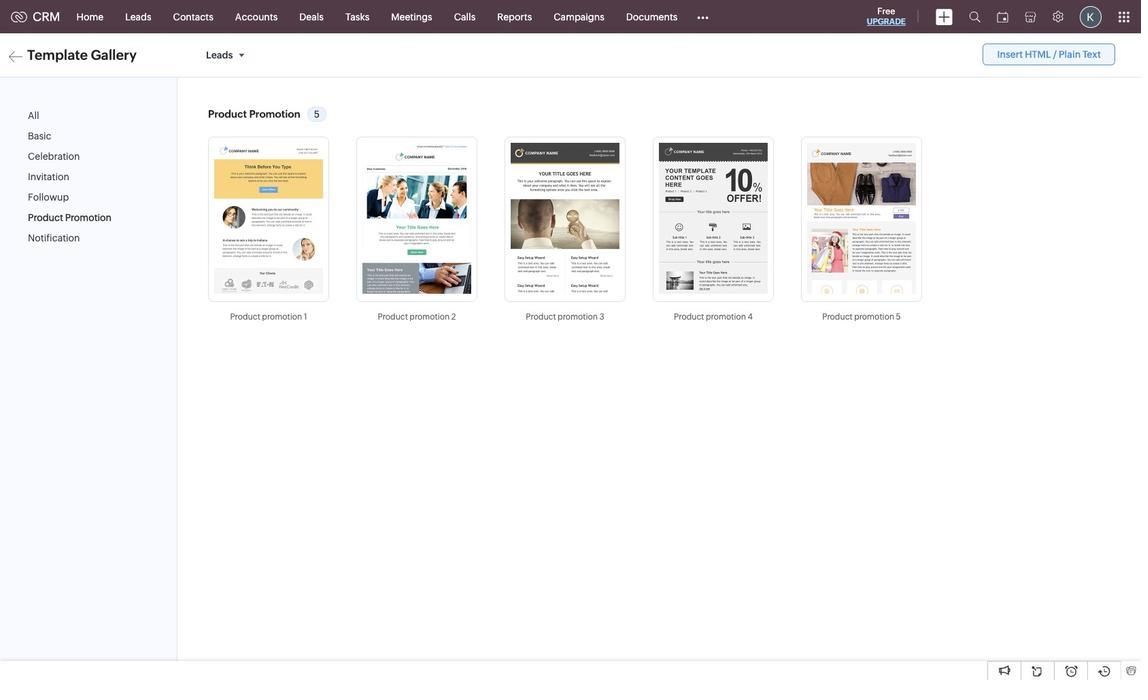 Task type: describe. For each thing, give the bounding box(es) containing it.
basic
[[28, 131, 51, 142]]

not loaded image for 4
[[659, 143, 768, 294]]

insert
[[997, 49, 1023, 60]]

accounts link
[[224, 0, 289, 33]]

deals link
[[289, 0, 335, 33]]

product for 5
[[823, 312, 853, 322]]

product for 1
[[230, 312, 260, 322]]

Leads field
[[201, 44, 254, 67]]

home
[[77, 11, 103, 22]]

calendar image
[[997, 11, 1009, 22]]

0 vertical spatial promotion
[[249, 108, 300, 120]]

tasks
[[345, 11, 370, 22]]

crm
[[33, 10, 60, 24]]

1 vertical spatial product promotion
[[28, 212, 112, 223]]

contacts link
[[162, 0, 224, 33]]

reports link
[[487, 0, 543, 33]]

1 vertical spatial promotion
[[65, 212, 112, 223]]

search image
[[969, 11, 981, 22]]

product for 3
[[526, 312, 556, 322]]

not loaded image for 1
[[214, 143, 323, 294]]

3
[[600, 312, 605, 322]]

not loaded image for 3
[[511, 143, 620, 294]]

deals
[[300, 11, 324, 22]]

product promotion 2
[[378, 312, 456, 322]]

promotion for 3
[[558, 312, 598, 322]]

calls
[[454, 11, 476, 22]]

campaigns
[[554, 11, 605, 22]]

contacts
[[173, 11, 213, 22]]

1
[[304, 312, 307, 322]]

profile element
[[1072, 0, 1110, 33]]

1 horizontal spatial product promotion
[[208, 108, 300, 120]]

promotion for 1
[[262, 312, 302, 322]]

invitation
[[28, 172, 69, 182]]

home link
[[66, 0, 114, 33]]

leads for leads "link"
[[125, 11, 151, 22]]

celebration
[[28, 151, 80, 162]]

create menu element
[[928, 0, 961, 33]]



Task type: vqa. For each thing, say whether or not it's contained in the screenshot.
bottommost Value
no



Task type: locate. For each thing, give the bounding box(es) containing it.
campaigns link
[[543, 0, 615, 33]]

leads link
[[114, 0, 162, 33]]

all
[[28, 110, 39, 121]]

notification
[[28, 233, 80, 244]]

product promotion 3
[[526, 312, 605, 322]]

1 horizontal spatial leads
[[206, 50, 233, 61]]

product for 4
[[674, 312, 704, 322]]

html
[[1025, 49, 1051, 60]]

documents
[[626, 11, 678, 22]]

product promotion down leads field
[[208, 108, 300, 120]]

crm link
[[11, 10, 60, 24]]

1 horizontal spatial 5
[[896, 312, 901, 322]]

2
[[452, 312, 456, 322]]

5 promotion from the left
[[854, 312, 895, 322]]

upgrade
[[867, 17, 906, 27]]

leads
[[125, 11, 151, 22], [206, 50, 233, 61]]

promotion for 4
[[706, 312, 746, 322]]

1 not loaded image from the left
[[214, 143, 323, 294]]

product for 2
[[378, 312, 408, 322]]

5 not loaded image from the left
[[807, 143, 916, 294]]

promotion for 5
[[854, 312, 895, 322]]

tasks link
[[335, 0, 380, 33]]

5
[[314, 109, 320, 120], [896, 312, 901, 322]]

profile image
[[1080, 6, 1102, 28]]

leads up gallery
[[125, 11, 151, 22]]

promotion
[[262, 312, 302, 322], [410, 312, 450, 322], [558, 312, 598, 322], [706, 312, 746, 322], [854, 312, 895, 322]]

plain
[[1059, 49, 1081, 60]]

product promotion
[[208, 108, 300, 120], [28, 212, 112, 223]]

3 promotion from the left
[[558, 312, 598, 322]]

create menu image
[[936, 9, 953, 25]]

Other Modules field
[[689, 6, 718, 28]]

not loaded image
[[214, 143, 323, 294], [363, 143, 471, 294], [511, 143, 620, 294], [659, 143, 768, 294], [807, 143, 916, 294]]

calls link
[[443, 0, 487, 33]]

accounts
[[235, 11, 278, 22]]

promotion for 2
[[410, 312, 450, 322]]

documents link
[[615, 0, 689, 33]]

leads down contacts
[[206, 50, 233, 61]]

template
[[27, 47, 88, 63]]

meetings link
[[380, 0, 443, 33]]

gallery
[[91, 47, 137, 63]]

product promotion 4
[[674, 312, 753, 322]]

0 vertical spatial leads
[[125, 11, 151, 22]]

insert html / plain text
[[997, 49, 1101, 60]]

0 vertical spatial 5
[[314, 109, 320, 120]]

not loaded image for 5
[[807, 143, 916, 294]]

not loaded image for 2
[[363, 143, 471, 294]]

product promotion 5
[[823, 312, 901, 322]]

insert html / plain text link
[[983, 44, 1116, 65]]

leads for leads field
[[206, 50, 233, 61]]

4 promotion from the left
[[706, 312, 746, 322]]

meetings
[[391, 11, 432, 22]]

0 horizontal spatial 5
[[314, 109, 320, 120]]

0 horizontal spatial product promotion
[[28, 212, 112, 223]]

template gallery
[[27, 47, 137, 63]]

4 not loaded image from the left
[[659, 143, 768, 294]]

2 not loaded image from the left
[[363, 143, 471, 294]]

product promotion 1
[[230, 312, 307, 322]]

1 vertical spatial leads
[[206, 50, 233, 61]]

free
[[878, 6, 896, 16]]

search element
[[961, 0, 989, 33]]

logo image
[[11, 11, 27, 22]]

leads inside leads field
[[206, 50, 233, 61]]

followup
[[28, 192, 69, 203]]

text
[[1083, 49, 1101, 60]]

0 horizontal spatial leads
[[125, 11, 151, 22]]

2 promotion from the left
[[410, 312, 450, 322]]

promotion
[[249, 108, 300, 120], [65, 212, 112, 223]]

4
[[748, 312, 753, 322]]

3 not loaded image from the left
[[511, 143, 620, 294]]

1 promotion from the left
[[262, 312, 302, 322]]

0 vertical spatial product promotion
[[208, 108, 300, 120]]

1 vertical spatial 5
[[896, 312, 901, 322]]

/
[[1053, 49, 1057, 60]]

0 horizontal spatial promotion
[[65, 212, 112, 223]]

free upgrade
[[867, 6, 906, 27]]

1 horizontal spatial promotion
[[249, 108, 300, 120]]

product
[[208, 108, 247, 120], [28, 212, 63, 223], [230, 312, 260, 322], [378, 312, 408, 322], [526, 312, 556, 322], [674, 312, 704, 322], [823, 312, 853, 322]]

product promotion up notification
[[28, 212, 112, 223]]

reports
[[497, 11, 532, 22]]

leads inside leads "link"
[[125, 11, 151, 22]]



